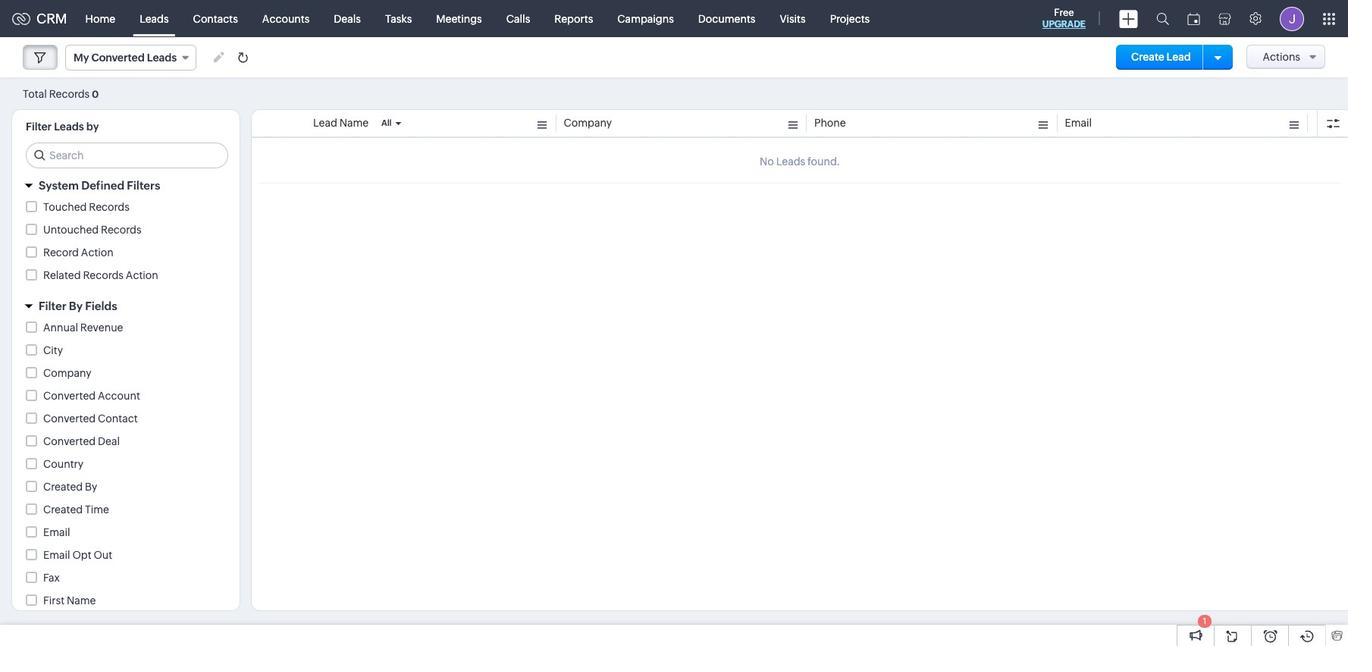 Task type: vqa. For each thing, say whether or not it's contained in the screenshot.
'Converted' inside My Converted Leads field
yes



Task type: locate. For each thing, give the bounding box(es) containing it.
0 horizontal spatial action
[[81, 246, 114, 259]]

0 horizontal spatial name
[[67, 595, 96, 607]]

leads
[[140, 13, 169, 25], [147, 52, 177, 64], [54, 121, 84, 133]]

leads down leads link at the left of page
[[147, 52, 177, 64]]

account
[[98, 390, 140, 402]]

created for created time
[[43, 504, 83, 516]]

converted up country
[[43, 435, 96, 447]]

crm link
[[12, 11, 67, 27]]

record action
[[43, 246, 114, 259]]

accounts
[[262, 13, 310, 25]]

related
[[43, 269, 81, 281]]

annual revenue
[[43, 322, 123, 334]]

meetings link
[[424, 0, 494, 37]]

reports link
[[542, 0, 605, 37]]

records down defined
[[89, 201, 130, 213]]

0 vertical spatial email
[[1065, 117, 1092, 129]]

1 vertical spatial filter
[[39, 300, 66, 312]]

accounts link
[[250, 0, 322, 37]]

converted account
[[43, 390, 140, 402]]

campaigns
[[618, 13, 674, 25]]

records for touched
[[89, 201, 130, 213]]

1 vertical spatial name
[[67, 595, 96, 607]]

by up time
[[85, 481, 97, 493]]

action
[[81, 246, 114, 259], [126, 269, 158, 281]]

lead
[[1167, 51, 1191, 63], [313, 117, 337, 129]]

related records action
[[43, 269, 158, 281]]

filter down 'total'
[[26, 121, 52, 133]]

filter by fields button
[[12, 293, 240, 319]]

Search text field
[[27, 143, 228, 168]]

filter inside the filter by fields dropdown button
[[39, 300, 66, 312]]

touched
[[43, 201, 87, 213]]

2 created from the top
[[43, 504, 83, 516]]

records up fields
[[83, 269, 124, 281]]

1 horizontal spatial action
[[126, 269, 158, 281]]

action up related records action
[[81, 246, 114, 259]]

1 horizontal spatial company
[[564, 117, 612, 129]]

home
[[85, 13, 115, 25]]

0 vertical spatial created
[[43, 481, 83, 493]]

contacts
[[193, 13, 238, 25]]

1 vertical spatial leads
[[147, 52, 177, 64]]

email
[[1065, 117, 1092, 129], [43, 526, 70, 538], [43, 549, 70, 561]]

0 horizontal spatial company
[[43, 367, 92, 379]]

1 vertical spatial created
[[43, 504, 83, 516]]

by for created
[[85, 481, 97, 493]]

action up the filter by fields dropdown button
[[126, 269, 158, 281]]

by for filter
[[69, 300, 83, 312]]

create menu element
[[1110, 0, 1147, 37]]

by
[[86, 121, 99, 133]]

created down country
[[43, 481, 83, 493]]

contacts link
[[181, 0, 250, 37]]

name
[[340, 117, 369, 129], [67, 595, 96, 607]]

by up annual revenue
[[69, 300, 83, 312]]

converted for converted contact
[[43, 413, 96, 425]]

untouched
[[43, 224, 99, 236]]

create
[[1132, 51, 1165, 63]]

by
[[69, 300, 83, 312], [85, 481, 97, 493]]

0 vertical spatial by
[[69, 300, 83, 312]]

0 vertical spatial filter
[[26, 121, 52, 133]]

records down touched records
[[101, 224, 142, 236]]

filter
[[26, 121, 52, 133], [39, 300, 66, 312]]

converted right my
[[91, 52, 145, 64]]

projects
[[830, 13, 870, 25]]

total
[[23, 88, 47, 100]]

filter leads by
[[26, 121, 99, 133]]

records for total
[[49, 88, 90, 100]]

records
[[49, 88, 90, 100], [89, 201, 130, 213], [101, 224, 142, 236], [83, 269, 124, 281]]

name for lead name
[[340, 117, 369, 129]]

1 vertical spatial by
[[85, 481, 97, 493]]

lead left all
[[313, 117, 337, 129]]

actions
[[1263, 51, 1301, 63]]

out
[[94, 549, 112, 561]]

campaigns link
[[605, 0, 686, 37]]

lead name
[[313, 117, 369, 129]]

converted for converted account
[[43, 390, 96, 402]]

1 created from the top
[[43, 481, 83, 493]]

projects link
[[818, 0, 882, 37]]

converted up converted contact
[[43, 390, 96, 402]]

search image
[[1157, 12, 1169, 25]]

1 horizontal spatial lead
[[1167, 51, 1191, 63]]

create lead button
[[1116, 45, 1206, 70]]

search element
[[1147, 0, 1179, 37]]

1 vertical spatial lead
[[313, 117, 337, 129]]

0 horizontal spatial by
[[69, 300, 83, 312]]

filter for filter by fields
[[39, 300, 66, 312]]

leads up my converted leads field in the left top of the page
[[140, 13, 169, 25]]

upgrade
[[1043, 19, 1086, 30]]

home link
[[73, 0, 128, 37]]

free
[[1054, 7, 1074, 18]]

0 vertical spatial leads
[[140, 13, 169, 25]]

contact
[[98, 413, 138, 425]]

leads left by
[[54, 121, 84, 133]]

0 vertical spatial company
[[564, 117, 612, 129]]

name right first
[[67, 595, 96, 607]]

calls link
[[494, 0, 542, 37]]

by inside dropdown button
[[69, 300, 83, 312]]

name left all
[[340, 117, 369, 129]]

converted up converted deal
[[43, 413, 96, 425]]

My Converted Leads field
[[65, 45, 197, 71]]

1 horizontal spatial by
[[85, 481, 97, 493]]

1 horizontal spatial name
[[340, 117, 369, 129]]

company
[[564, 117, 612, 129], [43, 367, 92, 379]]

0 vertical spatial lead
[[1167, 51, 1191, 63]]

0 vertical spatial action
[[81, 246, 114, 259]]

created down created by
[[43, 504, 83, 516]]

filter up the 'annual'
[[39, 300, 66, 312]]

all
[[381, 118, 392, 127]]

created
[[43, 481, 83, 493], [43, 504, 83, 516]]

1 vertical spatial action
[[126, 269, 158, 281]]

1 vertical spatial company
[[43, 367, 92, 379]]

converted
[[91, 52, 145, 64], [43, 390, 96, 402], [43, 413, 96, 425], [43, 435, 96, 447]]

time
[[85, 504, 109, 516]]

created by
[[43, 481, 97, 493]]

visits link
[[768, 0, 818, 37]]

fields
[[85, 300, 117, 312]]

lead right create
[[1167, 51, 1191, 63]]

0 vertical spatial name
[[340, 117, 369, 129]]

created for created by
[[43, 481, 83, 493]]

records left 0
[[49, 88, 90, 100]]

deals link
[[322, 0, 373, 37]]



Task type: describe. For each thing, give the bounding box(es) containing it.
city
[[43, 344, 63, 356]]

untouched records
[[43, 224, 142, 236]]

1
[[1203, 617, 1207, 626]]

calls
[[506, 13, 530, 25]]

first
[[43, 595, 65, 607]]

free upgrade
[[1043, 7, 1086, 30]]

record
[[43, 246, 79, 259]]

filter by fields
[[39, 300, 117, 312]]

converted deal
[[43, 435, 120, 447]]

annual
[[43, 322, 78, 334]]

visits
[[780, 13, 806, 25]]

0
[[92, 88, 99, 100]]

leads link
[[128, 0, 181, 37]]

deals
[[334, 13, 361, 25]]

deal
[[98, 435, 120, 447]]

converted inside my converted leads field
[[91, 52, 145, 64]]

system
[[39, 179, 79, 192]]

crm
[[36, 11, 67, 27]]

records for related
[[83, 269, 124, 281]]

leads inside leads link
[[140, 13, 169, 25]]

tasks
[[385, 13, 412, 25]]

system defined filters
[[39, 179, 160, 192]]

profile element
[[1271, 0, 1314, 37]]

email opt out
[[43, 549, 112, 561]]

fax
[[43, 572, 60, 584]]

calendar image
[[1188, 13, 1201, 25]]

touched records
[[43, 201, 130, 213]]

converted contact
[[43, 413, 138, 425]]

phone
[[815, 117, 846, 129]]

documents
[[698, 13, 756, 25]]

2 vertical spatial leads
[[54, 121, 84, 133]]

lead inside button
[[1167, 51, 1191, 63]]

2 vertical spatial email
[[43, 549, 70, 561]]

logo image
[[12, 13, 30, 25]]

create lead
[[1132, 51, 1191, 63]]

create menu image
[[1119, 9, 1138, 28]]

leads inside my converted leads field
[[147, 52, 177, 64]]

1 vertical spatial email
[[43, 526, 70, 538]]

revenue
[[80, 322, 123, 334]]

total records 0
[[23, 88, 99, 100]]

records for untouched
[[101, 224, 142, 236]]

name for first name
[[67, 595, 96, 607]]

tasks link
[[373, 0, 424, 37]]

0 horizontal spatial lead
[[313, 117, 337, 129]]

filters
[[127, 179, 160, 192]]

opt
[[72, 549, 91, 561]]

country
[[43, 458, 84, 470]]

first name
[[43, 595, 96, 607]]

converted for converted deal
[[43, 435, 96, 447]]

my converted leads
[[74, 52, 177, 64]]

documents link
[[686, 0, 768, 37]]

defined
[[81, 179, 124, 192]]

reports
[[555, 13, 593, 25]]

created time
[[43, 504, 109, 516]]

system defined filters button
[[12, 172, 240, 199]]

my
[[74, 52, 89, 64]]

meetings
[[436, 13, 482, 25]]

profile image
[[1280, 6, 1304, 31]]

filter for filter leads by
[[26, 121, 52, 133]]



